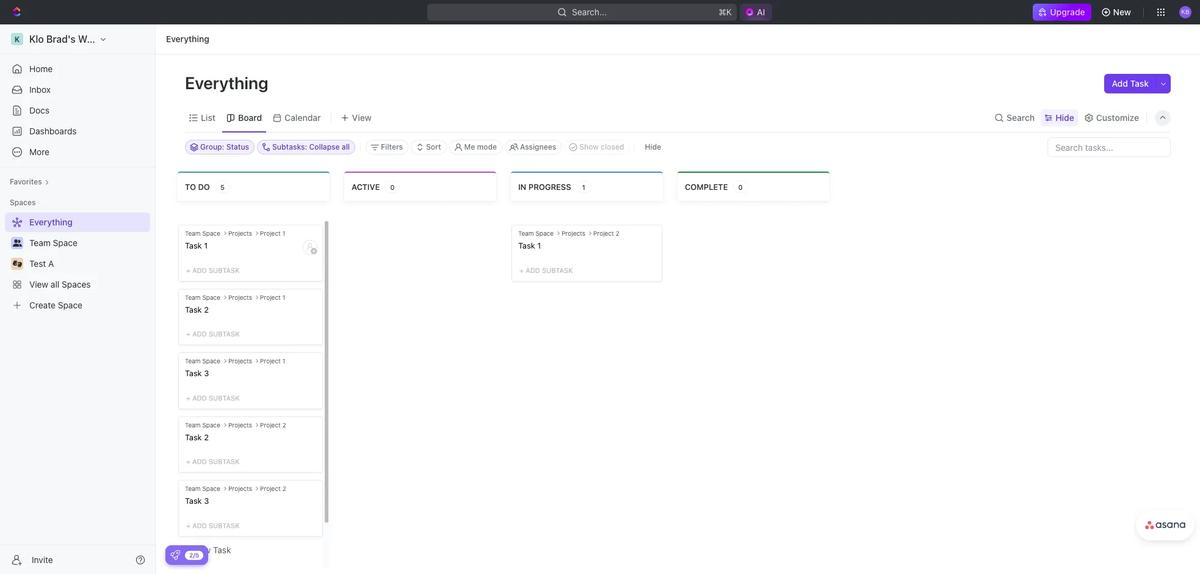 Task type: locate. For each thing, give the bounding box(es) containing it.
0 horizontal spatial hide
[[645, 142, 662, 151]]

tree
[[5, 213, 150, 315]]

team up the '‎task 2'
[[185, 294, 201, 301]]

view for view
[[352, 112, 372, 122]]

1 vertical spatial ‎task
[[185, 305, 202, 314]]

project 1 for task 3
[[260, 357, 285, 365]]

2 ‎task from the top
[[185, 305, 202, 314]]

view button
[[336, 103, 376, 132]]

2 task 3 from the top
[[185, 496, 209, 506]]

2 3 from the top
[[204, 496, 209, 506]]

3
[[204, 368, 209, 378], [204, 496, 209, 506]]

everything for topmost everything link
[[166, 34, 209, 44]]

+ down task 2
[[186, 458, 191, 466]]

all
[[342, 142, 350, 151], [51, 279, 59, 289]]

all right collapse
[[342, 142, 350, 151]]

0 vertical spatial everything
[[166, 34, 209, 44]]

0 vertical spatial project 1
[[260, 230, 285, 237]]

inbox
[[29, 84, 51, 95]]

add up the customize
[[1112, 78, 1129, 89]]

+ add subtask down task 2
[[186, 458, 240, 466]]

2 project 1 from the top
[[260, 294, 285, 301]]

project 2 for task 3
[[260, 485, 286, 492]]

calendar
[[285, 112, 321, 122]]

team space inside tree
[[29, 238, 77, 248]]

calendar link
[[282, 109, 321, 126]]

team space up ‎task 1
[[185, 230, 221, 237]]

3 for project 2
[[204, 496, 209, 506]]

hide
[[1056, 112, 1075, 122], [645, 142, 662, 151]]

1 horizontal spatial 0
[[739, 183, 743, 191]]

‎task
[[185, 241, 202, 250], [185, 305, 202, 314]]

1 vertical spatial project 1
[[260, 294, 285, 301]]

hide right closed
[[645, 142, 662, 151]]

list
[[201, 112, 216, 122]]

spaces up create space link
[[62, 279, 91, 289]]

0 vertical spatial view
[[352, 112, 372, 122]]

1 horizontal spatial everything link
[[163, 32, 212, 46]]

add up task 2
[[192, 394, 207, 402]]

brad's
[[46, 34, 76, 45]]

user group image
[[13, 239, 22, 247]]

0 vertical spatial project 2
[[594, 230, 620, 237]]

add down ‎task 1
[[192, 266, 207, 274]]

1 0 from the left
[[390, 183, 395, 191]]

klo brad's workspace, , element
[[11, 33, 23, 45]]

project 2
[[594, 230, 620, 237], [260, 421, 286, 429], [260, 485, 286, 492]]

add up the + new task
[[192, 522, 207, 530]]

assignees
[[520, 142, 557, 151]]

view down test
[[29, 279, 48, 289]]

view inside button
[[352, 112, 372, 122]]

view all spaces
[[29, 279, 91, 289]]

2 for task 2
[[283, 421, 286, 429]]

1 vertical spatial spaces
[[62, 279, 91, 289]]

create
[[29, 300, 56, 310]]

2 vertical spatial project 1
[[260, 357, 285, 365]]

home
[[29, 64, 53, 74]]

hide button
[[1041, 109, 1078, 126]]

active
[[352, 182, 380, 192]]

2 0 from the left
[[739, 183, 743, 191]]

mode
[[477, 142, 497, 151]]

team
[[185, 230, 201, 237], [519, 230, 534, 237], [29, 238, 51, 248], [185, 294, 201, 301], [185, 357, 201, 365], [185, 421, 201, 429], [185, 485, 201, 492]]

me mode
[[465, 142, 497, 151]]

hide right search
[[1056, 112, 1075, 122]]

everything for bottom everything link
[[29, 217, 73, 227]]

spaces down favorites
[[10, 198, 36, 207]]

project 1 for ‎task 2
[[260, 294, 285, 301]]

1
[[582, 183, 586, 191], [283, 230, 285, 237], [204, 241, 208, 250], [538, 241, 541, 250], [283, 294, 285, 301], [283, 357, 285, 365]]

everything
[[166, 34, 209, 44], [185, 73, 272, 93], [29, 217, 73, 227]]

1 vertical spatial everything
[[185, 73, 272, 93]]

‎task for ‎task 2
[[185, 305, 202, 314]]

view inside 'link'
[[29, 279, 48, 289]]

0 right complete
[[739, 183, 743, 191]]

tree containing everything
[[5, 213, 150, 315]]

1 vertical spatial 3
[[204, 496, 209, 506]]

new
[[1114, 7, 1132, 17], [193, 545, 211, 555]]

complete
[[685, 182, 728, 192]]

1 horizontal spatial hide
[[1056, 112, 1075, 122]]

‎task 2
[[185, 305, 209, 314]]

me
[[465, 142, 475, 151]]

0 vertical spatial all
[[342, 142, 350, 151]]

0 horizontal spatial everything link
[[5, 213, 148, 232]]

2 vertical spatial project 2
[[260, 485, 286, 492]]

test a
[[29, 258, 54, 269]]

show
[[580, 142, 599, 151]]

new right upgrade
[[1114, 7, 1132, 17]]

1 vertical spatial hide
[[645, 142, 662, 151]]

space down view all spaces 'link'
[[58, 300, 82, 310]]

1 horizontal spatial new
[[1114, 7, 1132, 17]]

closed
[[601, 142, 624, 151]]

sort button
[[411, 140, 447, 155]]

1 vertical spatial task 3
[[185, 496, 209, 506]]

to do
[[185, 182, 210, 192]]

subtask
[[209, 266, 240, 274], [542, 266, 573, 274], [209, 330, 240, 338], [209, 394, 240, 402], [209, 458, 240, 466], [209, 522, 240, 530]]

task
[[1131, 78, 1149, 89], [519, 241, 535, 250], [185, 368, 202, 378], [185, 432, 202, 442], [185, 496, 202, 506], [213, 545, 231, 555]]

task inside "button"
[[1131, 78, 1149, 89]]

view
[[352, 112, 372, 122], [29, 279, 48, 289]]

upgrade
[[1051, 7, 1086, 17]]

0 right active
[[390, 183, 395, 191]]

0 vertical spatial ‎task
[[185, 241, 202, 250]]

projects
[[228, 230, 252, 237], [562, 230, 586, 237], [228, 294, 252, 301], [228, 357, 252, 365], [228, 421, 252, 429], [228, 485, 252, 492]]

3 project 1 from the top
[[260, 357, 285, 365]]

0 vertical spatial task 3
[[185, 368, 209, 378]]

+
[[186, 266, 191, 274], [520, 266, 524, 274], [186, 330, 191, 338], [186, 394, 191, 402], [186, 458, 191, 466], [186, 522, 191, 530], [186, 545, 191, 555]]

team space
[[185, 230, 221, 237], [519, 230, 554, 237], [29, 238, 77, 248], [185, 294, 221, 301], [185, 357, 221, 365], [185, 421, 221, 429], [185, 485, 221, 492]]

team space down task 2
[[185, 485, 221, 492]]

subtasks:
[[272, 142, 307, 151]]

+ add subtask down task 1
[[520, 266, 573, 274]]

in
[[519, 182, 527, 192]]

1 vertical spatial view
[[29, 279, 48, 289]]

⌘k
[[719, 7, 732, 17]]

view up filters dropdown button
[[352, 112, 372, 122]]

0 vertical spatial hide
[[1056, 112, 1075, 122]]

all up create space
[[51, 279, 59, 289]]

0 horizontal spatial spaces
[[10, 198, 36, 207]]

kb
[[1182, 8, 1190, 15]]

everything inside sidebar navigation
[[29, 217, 73, 227]]

task 3
[[185, 368, 209, 378], [185, 496, 209, 506]]

1 3 from the top
[[204, 368, 209, 378]]

0 horizontal spatial all
[[51, 279, 59, 289]]

a
[[48, 258, 54, 269]]

ai
[[758, 7, 766, 17]]

1 ‎task from the top
[[185, 241, 202, 250]]

onboarding checklist button image
[[170, 550, 180, 560]]

project 1
[[260, 230, 285, 237], [260, 294, 285, 301], [260, 357, 285, 365]]

0
[[390, 183, 395, 191], [739, 183, 743, 191]]

new button
[[1097, 2, 1139, 22]]

add task
[[1112, 78, 1149, 89]]

add
[[1112, 78, 1129, 89], [192, 266, 207, 274], [526, 266, 540, 274], [192, 330, 207, 338], [192, 394, 207, 402], [192, 458, 207, 466], [192, 522, 207, 530]]

+ down the '‎task 2'
[[186, 330, 191, 338]]

0 vertical spatial everything link
[[163, 32, 212, 46]]

1 horizontal spatial view
[[352, 112, 372, 122]]

project
[[260, 230, 281, 237], [594, 230, 614, 237], [260, 294, 281, 301], [260, 357, 281, 365], [260, 421, 281, 429], [260, 485, 281, 492]]

task 3 for project 2
[[185, 496, 209, 506]]

1 vertical spatial new
[[193, 545, 211, 555]]

team space up a
[[29, 238, 77, 248]]

0 for complete
[[739, 183, 743, 191]]

filters button
[[366, 140, 409, 155]]

all inside 'link'
[[51, 279, 59, 289]]

favorites
[[10, 177, 42, 186]]

+ add subtask down ‎task 1
[[186, 266, 240, 274]]

2 vertical spatial everything
[[29, 217, 73, 227]]

team up task 2
[[185, 421, 201, 429]]

space up the '‎task 2'
[[202, 294, 221, 301]]

1 horizontal spatial spaces
[[62, 279, 91, 289]]

team space up task 1
[[519, 230, 554, 237]]

search
[[1007, 112, 1035, 122]]

view for view all spaces
[[29, 279, 48, 289]]

klo
[[29, 34, 44, 45]]

0 vertical spatial new
[[1114, 7, 1132, 17]]

0 horizontal spatial 0
[[390, 183, 395, 191]]

me mode button
[[449, 140, 503, 155]]

group: status
[[200, 142, 249, 151]]

test
[[29, 258, 46, 269]]

+ down task 1
[[520, 266, 524, 274]]

1 vertical spatial project 2
[[260, 421, 286, 429]]

0 horizontal spatial view
[[29, 279, 48, 289]]

space
[[202, 230, 221, 237], [536, 230, 554, 237], [53, 238, 77, 248], [202, 294, 221, 301], [58, 300, 82, 310], [202, 357, 221, 365], [202, 421, 221, 429], [202, 485, 221, 492]]

team up test a
[[29, 238, 51, 248]]

team space up the '‎task 2'
[[185, 294, 221, 301]]

1 vertical spatial all
[[51, 279, 59, 289]]

1 task 3 from the top
[[185, 368, 209, 378]]

task 3 for project 1
[[185, 368, 209, 378]]

new right onboarding checklist button icon
[[193, 545, 211, 555]]

0 vertical spatial 3
[[204, 368, 209, 378]]



Task type: describe. For each thing, give the bounding box(es) containing it.
search...
[[572, 7, 607, 17]]

+ add subtask down the '‎task 2'
[[186, 330, 240, 338]]

space up task 1
[[536, 230, 554, 237]]

team inside sidebar navigation
[[29, 238, 51, 248]]

collapse
[[309, 142, 340, 151]]

add down task 2
[[192, 458, 207, 466]]

more
[[29, 147, 49, 157]]

+ up 2/5
[[186, 522, 191, 530]]

hide inside dropdown button
[[1056, 112, 1075, 122]]

team space up task 2
[[185, 421, 221, 429]]

space up ‎task 1
[[202, 230, 221, 237]]

team down the '‎task 2'
[[185, 357, 201, 365]]

customize
[[1097, 112, 1140, 122]]

task 1
[[519, 241, 541, 250]]

spaces inside 'link'
[[62, 279, 91, 289]]

1 horizontal spatial all
[[342, 142, 350, 151]]

project 2 for task 1
[[594, 230, 620, 237]]

dashboards
[[29, 126, 77, 136]]

to
[[185, 182, 196, 192]]

do
[[198, 182, 210, 192]]

filters
[[381, 142, 403, 151]]

dashboards link
[[5, 122, 150, 141]]

show closed
[[580, 142, 624, 151]]

0 horizontal spatial new
[[193, 545, 211, 555]]

3 for project 1
[[204, 368, 209, 378]]

onboarding checklist button element
[[170, 550, 180, 560]]

sidebar navigation
[[0, 24, 158, 574]]

klo brad's workspace
[[29, 34, 129, 45]]

tree inside sidebar navigation
[[5, 213, 150, 315]]

group:
[[200, 142, 224, 151]]

docs link
[[5, 101, 150, 120]]

2 for task 1
[[616, 230, 620, 237]]

hide button
[[640, 140, 666, 155]]

+ down ‎task 1
[[186, 266, 191, 274]]

customize button
[[1081, 109, 1143, 126]]

board link
[[236, 109, 262, 126]]

docs
[[29, 105, 49, 115]]

0 for active
[[390, 183, 395, 191]]

view all spaces link
[[5, 275, 148, 294]]

Search tasks... text field
[[1049, 138, 1171, 156]]

favorites button
[[5, 175, 54, 189]]

team space link
[[29, 233, 148, 253]]

0 vertical spatial spaces
[[10, 198, 36, 207]]

create space link
[[5, 296, 148, 315]]

space down the '‎task 2'
[[202, 357, 221, 365]]

+ add subtask up the + new task
[[186, 522, 240, 530]]

team up ‎task 1
[[185, 230, 201, 237]]

hide inside button
[[645, 142, 662, 151]]

kb button
[[1176, 2, 1196, 22]]

task 2
[[185, 432, 209, 442]]

team up task 1
[[519, 230, 534, 237]]

assignees button
[[505, 140, 562, 155]]

add down task 1
[[526, 266, 540, 274]]

2 for task 3
[[283, 485, 286, 492]]

team space down the '‎task 2'
[[185, 357, 221, 365]]

space down task 2
[[202, 485, 221, 492]]

project 2 for task 2
[[260, 421, 286, 429]]

test a link
[[29, 254, 148, 274]]

subtasks: collapse all
[[272, 142, 350, 151]]

sort
[[426, 142, 441, 151]]

status
[[226, 142, 249, 151]]

‎task for ‎task 1
[[185, 241, 202, 250]]

1 project 1 from the top
[[260, 230, 285, 237]]

hands asl interpreting image
[[13, 260, 22, 268]]

+ add subtask up task 2
[[186, 394, 240, 402]]

in progress
[[519, 182, 571, 192]]

5
[[220, 183, 225, 191]]

search button
[[991, 109, 1039, 126]]

inbox link
[[5, 80, 150, 100]]

1 vertical spatial everything link
[[5, 213, 148, 232]]

create space
[[29, 300, 82, 310]]

invite
[[32, 554, 53, 565]]

2/5
[[189, 551, 199, 559]]

+ new task
[[186, 545, 231, 555]]

more button
[[5, 142, 150, 162]]

list link
[[198, 109, 216, 126]]

workspace
[[78, 34, 129, 45]]

space up a
[[53, 238, 77, 248]]

add inside "button"
[[1112, 78, 1129, 89]]

+ right onboarding checklist button element
[[186, 545, 191, 555]]

ai button
[[740, 4, 773, 21]]

view button
[[336, 109, 376, 126]]

progress
[[529, 182, 571, 192]]

home link
[[5, 59, 150, 79]]

team down task 2
[[185, 485, 201, 492]]

new inside "new" button
[[1114, 7, 1132, 17]]

add task button
[[1105, 74, 1157, 93]]

k
[[14, 35, 20, 44]]

add down the '‎task 2'
[[192, 330, 207, 338]]

show closed button
[[564, 140, 630, 155]]

+ up task 2
[[186, 394, 191, 402]]

space up task 2
[[202, 421, 221, 429]]

upgrade link
[[1034, 4, 1092, 21]]

‎task 1
[[185, 241, 208, 250]]

board
[[238, 112, 262, 122]]



Task type: vqa. For each thing, say whether or not it's contained in the screenshot.
KB Dropdown Button
yes



